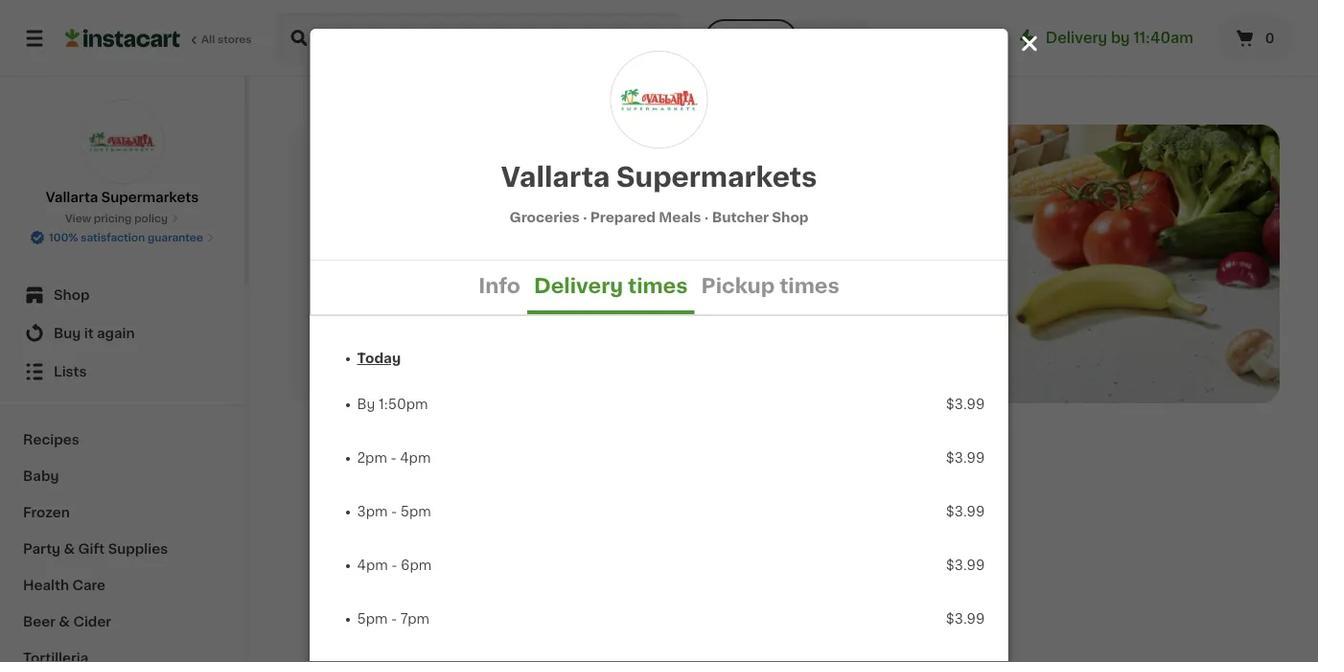 Task type: locate. For each thing, give the bounding box(es) containing it.
5pm
[[401, 505, 431, 519], [357, 613, 388, 626]]

- right 2pm
[[391, 452, 397, 465]]

& left gift
[[64, 543, 75, 556]]

shop up buy
[[54, 289, 90, 302]]

1 vertical spatial shop
[[54, 289, 90, 302]]

· right meals
[[705, 211, 709, 224]]

vallarta supermarkets up view pricing policy link
[[46, 191, 199, 204]]

- for 7pm
[[391, 613, 397, 626]]

0 vertical spatial supermarkets
[[617, 164, 818, 190]]

product group
[[303, 450, 462, 663]]

recipes link
[[12, 422, 233, 458]]

frozen link
[[12, 495, 233, 531]]

0 vertical spatial delivery
[[1046, 31, 1108, 45]]

$3.99 for 5pm
[[947, 505, 986, 519]]

baby link
[[12, 458, 233, 495]]

0 horizontal spatial vallarta supermarkets logo image
[[80, 100, 164, 184]]

0 vertical spatial &
[[64, 543, 75, 556]]

1 horizontal spatial 5pm
[[401, 505, 431, 519]]

5 $3.99 from the top
[[947, 613, 986, 626]]

delivery inside delivery by 11:40am link
[[1046, 31, 1108, 45]]

2pm - 4pm
[[357, 452, 431, 465]]

0 horizontal spatial times
[[628, 276, 688, 296]]

1 horizontal spatial vallarta
[[501, 164, 610, 190]]

delivery for delivery times
[[534, 276, 624, 296]]

3pm
[[357, 505, 388, 519]]

vallarta up view
[[46, 191, 98, 204]]

5pm down 'add' button
[[401, 505, 431, 519]]

times inside 'tab'
[[780, 276, 840, 296]]

1 horizontal spatial times
[[780, 276, 840, 296]]

view pricing policy
[[65, 213, 168, 224]]

7pm
[[401, 613, 430, 626]]

- left 7pm
[[391, 613, 397, 626]]

again
[[97, 327, 135, 340]]

$3.99 for 6pm
[[947, 559, 986, 573]]

vallarta
[[501, 164, 610, 190], [46, 191, 98, 204]]

stores
[[218, 34, 252, 45]]

1 vertical spatial 5pm
[[357, 613, 388, 626]]

delivery
[[1046, 31, 1108, 45], [534, 276, 624, 296]]

4pm - 6pm
[[357, 559, 432, 573]]

1 vertical spatial &
[[59, 616, 70, 629]]

times down groceries · prepared meals · butcher shop in the top of the page
[[628, 276, 688, 296]]

edit items button
[[339, 289, 733, 342]]

delivery up items
[[534, 276, 624, 296]]

gift
[[78, 543, 105, 556]]

0 horizontal spatial delivery
[[534, 276, 624, 296]]

health care
[[23, 579, 105, 593]]

$3.99 for 7pm
[[947, 613, 986, 626]]

-
[[391, 452, 397, 465], [391, 505, 397, 519], [392, 559, 398, 573], [391, 613, 397, 626]]

& for beer
[[59, 616, 70, 629]]

0 vertical spatial vallarta
[[501, 164, 610, 190]]

buy
[[54, 327, 81, 340]]

today
[[357, 352, 401, 365]]

1 times from the left
[[628, 276, 688, 296]]

- right 3pm
[[391, 505, 397, 519]]

supermarkets up 'policy'
[[101, 191, 199, 204]]

1 $3.99 from the top
[[947, 398, 986, 411]]

0 horizontal spatial 5pm
[[357, 613, 388, 626]]

vallarta supermarkets up groceries · prepared meals · butcher shop in the top of the page
[[501, 164, 818, 190]]

0
[[1266, 32, 1275, 45]]

close modal image
[[1018, 32, 1042, 56]]

100%
[[49, 233, 78, 243]]

4 $3.99 from the top
[[947, 559, 986, 573]]

times right pickup
[[780, 276, 840, 296]]

- for 5pm
[[391, 505, 397, 519]]

0 horizontal spatial 4pm
[[357, 559, 388, 573]]

shop
[[772, 211, 809, 224], [54, 289, 90, 302]]

4pm left '6pm'
[[357, 559, 388, 573]]

0 vertical spatial vallarta supermarkets
[[501, 164, 818, 190]]

4pm up add
[[400, 452, 431, 465]]

by 1:50pm
[[357, 398, 428, 411]]

0 horizontal spatial ·
[[583, 211, 588, 224]]

1 horizontal spatial ·
[[705, 211, 709, 224]]

vallarta supermarkets
[[501, 164, 818, 190], [46, 191, 199, 204]]

delivery inside delivery times tab
[[534, 276, 624, 296]]

0 horizontal spatial vallarta supermarkets
[[46, 191, 199, 204]]

add
[[419, 466, 447, 480]]

· left prepared
[[583, 211, 588, 224]]

2 $3.99 from the top
[[947, 452, 986, 465]]

frozen
[[23, 506, 70, 520]]

times
[[628, 276, 688, 296], [780, 276, 840, 296]]

100% satisfaction guarantee button
[[30, 226, 215, 246]]

delivery by 11:40am link
[[1016, 27, 1194, 50]]

pickup times
[[702, 276, 840, 296]]

4pm
[[400, 452, 431, 465], [357, 559, 388, 573]]

0 vertical spatial 4pm
[[400, 452, 431, 465]]

kendall
[[385, 249, 437, 263]]

shop right butcher
[[772, 211, 809, 224]]

&
[[64, 543, 75, 556], [59, 616, 70, 629]]

1 vertical spatial 4pm
[[357, 559, 388, 573]]

groceries · prepared meals · butcher shop
[[510, 211, 809, 224]]

0 vertical spatial shop
[[772, 211, 809, 224]]

0 horizontal spatial vallarta
[[46, 191, 98, 204]]

party & gift supplies link
[[12, 531, 233, 568]]

11:40am
[[1134, 31, 1194, 45]]

- left '6pm'
[[392, 559, 398, 573]]

2 times from the left
[[780, 276, 840, 296]]

None search field
[[274, 12, 680, 65]]

vallarta supermarkets for the rightmost vallarta supermarkets logo
[[501, 164, 818, 190]]

tab list
[[310, 261, 1009, 315]]

meals
[[659, 211, 702, 224]]

times inside tab
[[628, 276, 688, 296]]

& right beer
[[59, 616, 70, 629]]

delivery left by
[[1046, 31, 1108, 45]]

beer
[[23, 616, 56, 629]]

3 $3.99 from the top
[[947, 505, 986, 519]]

supermarkets up butcher
[[617, 164, 818, 190]]

add button
[[382, 456, 457, 490]]

delivery times
[[534, 276, 688, 296]]

1 horizontal spatial delivery
[[1046, 31, 1108, 45]]

1 vertical spatial vallarta supermarkets
[[46, 191, 199, 204]]

1 horizontal spatial shop
[[772, 211, 809, 224]]

edit items
[[493, 307, 579, 324]]

info
[[479, 276, 521, 296]]

delivery times tab
[[528, 261, 695, 315]]

supermarkets
[[617, 164, 818, 190], [101, 191, 199, 204]]

1 · from the left
[[583, 211, 588, 224]]

groceries
[[510, 211, 580, 224]]

vallarta supermarkets logo image
[[611, 52, 707, 148], [80, 100, 164, 184]]

delivery for delivery by 11:40am
[[1046, 31, 1108, 45]]

1 horizontal spatial vallarta supermarkets
[[501, 164, 818, 190]]

vallarta up groceries
[[501, 164, 610, 190]]

0 horizontal spatial supermarkets
[[101, 191, 199, 204]]

items
[[531, 307, 579, 324]]

1 vertical spatial delivery
[[534, 276, 624, 296]]

·
[[583, 211, 588, 224], [705, 211, 709, 224]]

2pm
[[357, 452, 387, 465]]

$3.99
[[947, 398, 986, 411], [947, 452, 986, 465], [947, 505, 986, 519], [947, 559, 986, 573], [947, 613, 986, 626]]

health
[[23, 579, 69, 593]]

5pm right 29 on the left bottom
[[357, 613, 388, 626]]

lists link
[[12, 353, 233, 391]]

- for 4pm
[[391, 452, 397, 465]]

- for 6pm
[[392, 559, 398, 573]]



Task type: vqa. For each thing, say whether or not it's contained in the screenshot.
6pm
yes



Task type: describe. For each thing, give the bounding box(es) containing it.
1 horizontal spatial 4pm
[[400, 452, 431, 465]]

3pm - 5pm
[[357, 505, 431, 519]]

instacart logo image
[[65, 27, 180, 50]]

all
[[201, 34, 215, 45]]

parks
[[440, 249, 478, 263]]

0 button
[[1217, 15, 1296, 61]]

edit
[[493, 307, 527, 324]]

vallarta supermarkets for vallarta supermarkets logo within the vallarta supermarkets link
[[46, 191, 199, 204]]

by
[[357, 398, 375, 411]]

supplies
[[108, 543, 168, 556]]

vallarta supermarkets logo image inside vallarta supermarkets link
[[80, 100, 164, 184]]

cider
[[73, 616, 111, 629]]

view
[[65, 213, 91, 224]]

0 horizontal spatial shop
[[54, 289, 90, 302]]

baby
[[23, 470, 59, 483]]

care
[[72, 579, 105, 593]]

by
[[1112, 31, 1131, 45]]

times for pickup times
[[780, 276, 840, 296]]

tab list containing info
[[310, 261, 1009, 315]]

party
[[23, 543, 60, 556]]

buy it again
[[54, 327, 135, 340]]

1 vertical spatial supermarkets
[[101, 191, 199, 204]]

policy
[[134, 213, 168, 224]]

pickup times tab
[[695, 261, 847, 315]]

29 button
[[311, 458, 455, 663]]

5pm - 7pm
[[357, 613, 430, 626]]

$3.99 for 4pm
[[947, 452, 986, 465]]

health care link
[[12, 568, 233, 604]]

1 horizontal spatial vallarta supermarkets logo image
[[611, 52, 707, 148]]

beer & cider link
[[12, 604, 233, 641]]

times for delivery times
[[628, 276, 688, 296]]

all stores
[[201, 34, 252, 45]]

buy it again link
[[12, 315, 233, 353]]

view pricing policy link
[[65, 211, 179, 226]]

6pm
[[401, 559, 432, 573]]

lists
[[54, 365, 87, 379]]

1 vertical spatial vallarta
[[46, 191, 98, 204]]

delivery by 11:40am
[[1046, 31, 1194, 45]]

& for party
[[64, 543, 75, 556]]

service type group
[[705, 19, 876, 58]]

pricing
[[94, 213, 132, 224]]

guarantee
[[148, 233, 203, 243]]

beer & cider
[[23, 616, 111, 629]]

it
[[84, 327, 94, 340]]

kendall parks
[[385, 249, 478, 263]]

butcher
[[712, 211, 769, 224]]

shop link
[[12, 276, 233, 315]]

party & gift supplies
[[23, 543, 168, 556]]

0 vertical spatial 5pm
[[401, 505, 431, 519]]

100% satisfaction guarantee
[[49, 233, 203, 243]]

1:50pm
[[379, 398, 428, 411]]

recipes
[[23, 434, 79, 447]]

prepared
[[591, 211, 656, 224]]

all stores link
[[65, 12, 253, 65]]

info tab
[[472, 261, 528, 315]]

satisfaction
[[81, 233, 145, 243]]

vallarta supermarkets link
[[46, 100, 199, 207]]

2 · from the left
[[705, 211, 709, 224]]

29
[[332, 613, 346, 623]]

pickup
[[702, 276, 775, 296]]

1 horizontal spatial supermarkets
[[617, 164, 818, 190]]



